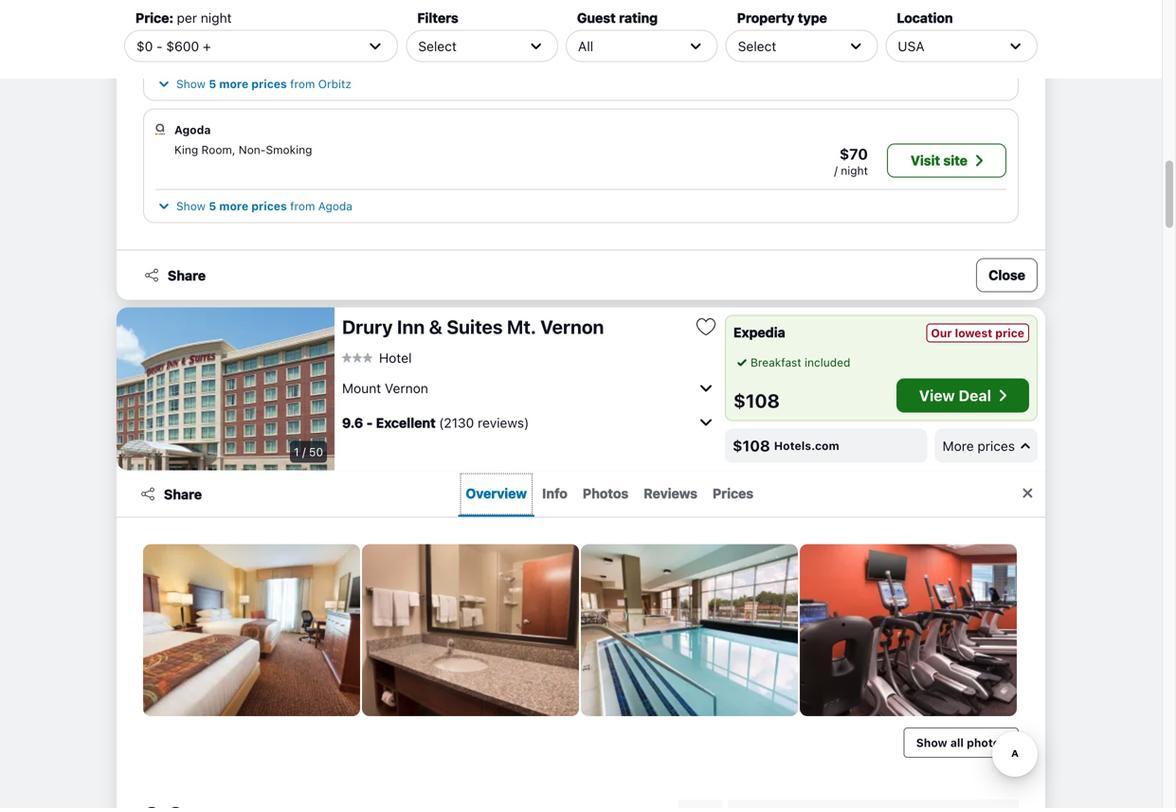 Task type: locate. For each thing, give the bounding box(es) containing it.
1 vertical spatial agoda
[[318, 199, 352, 213]]

1 vertical spatial smoking
[[266, 143, 312, 156]]

show for show 5 more prices from agoda
[[176, 199, 206, 213]]

breakfast included button down expedia
[[734, 354, 850, 371]]

0 vertical spatial visit site button
[[887, 21, 1006, 55]]

2 $70 from the top
[[839, 145, 868, 163]]

2 select from the left
[[738, 38, 776, 54]]

0 vertical spatial -
[[156, 38, 163, 54]]

1 vertical spatial night
[[841, 42, 868, 55]]

night for show 5 more prices from orbitz
[[841, 42, 868, 55]]

view
[[919, 387, 955, 405]]

0 horizontal spatial 1
[[266, 19, 271, 32]]

1 vertical spatial visit site
[[911, 153, 968, 168]]

show for show all photos
[[916, 736, 947, 749]]

- right 9.6
[[366, 415, 373, 430]]

0 horizontal spatial agoda
[[174, 123, 211, 136]]

visit site button
[[887, 21, 1006, 55], [887, 144, 1006, 178]]

deal
[[959, 387, 991, 405]]

+
[[203, 38, 211, 54]]

0 vertical spatial show
[[176, 77, 206, 91]]

1 vertical spatial $70
[[839, 145, 868, 163]]

1 horizontal spatial smoking
[[354, 19, 401, 32]]

0 vertical spatial visit site
[[911, 30, 968, 46]]

1 vertical spatial $70 / night
[[834, 145, 868, 177]]

50
[[309, 445, 323, 459]]

-
[[156, 38, 163, 54], [366, 415, 373, 430]]

from
[[290, 77, 315, 91], [290, 199, 315, 213]]

king
[[275, 19, 298, 32], [174, 143, 198, 156]]

1 5 from the top
[[209, 77, 216, 91]]

executive
[[174, 19, 226, 32]]

5
[[209, 77, 216, 91], [209, 199, 216, 213]]

1 horizontal spatial 1
[[294, 445, 299, 459]]

9.6
[[342, 415, 363, 430]]

vernon down hotel
[[385, 380, 428, 396]]

$70 for from orbitz
[[839, 23, 868, 41]]

0 vertical spatial share
[[168, 267, 206, 283]]

filters
[[417, 10, 458, 26]]

included
[[245, 40, 291, 54], [805, 356, 850, 369]]

1 vertical spatial more
[[219, 199, 248, 213]]

1 vertical spatial king
[[174, 143, 198, 156]]

0 vertical spatial breakfast
[[191, 40, 242, 54]]

visit
[[911, 30, 940, 46], [911, 153, 940, 168]]

- for $0
[[156, 38, 163, 54]]

1 left bed,
[[266, 19, 271, 32]]

show down the king room, non-smoking at the left top of the page
[[176, 199, 206, 213]]

select down filters
[[418, 38, 457, 54]]

agoda
[[174, 123, 211, 136], [318, 199, 352, 213]]

1 visit site from the top
[[911, 30, 968, 46]]

1 visit site button from the top
[[887, 21, 1006, 55]]

included up hotels.com
[[805, 356, 850, 369]]

our lowest price
[[931, 326, 1024, 340]]

0 vertical spatial smoking
[[354, 19, 401, 32]]

0 vertical spatial $70
[[839, 23, 868, 41]]

$108
[[734, 390, 780, 412], [733, 437, 770, 455]]

0 vertical spatial 1
[[266, 19, 271, 32]]

1 vertical spatial share
[[164, 486, 202, 502]]

0 vertical spatial prices
[[251, 77, 287, 91]]

show down $600
[[176, 77, 206, 91]]

from for agoda
[[290, 199, 315, 213]]

king left non-
[[174, 143, 198, 156]]

(2130
[[439, 415, 474, 430]]

visit site button for from orbitz
[[887, 21, 1006, 55]]

1 vertical spatial visit
[[911, 153, 940, 168]]

1 horizontal spatial vernon
[[540, 316, 604, 338]]

breakfast included
[[751, 356, 850, 369]]

non-
[[239, 143, 266, 156]]

mount vernon button
[[342, 373, 717, 403]]

tab list
[[213, 471, 1006, 517]]

1 horizontal spatial breakfast included button
[[734, 354, 850, 371]]

1 vertical spatial prices
[[251, 199, 287, 213]]

vernon right mt. at the left of the page
[[540, 316, 604, 338]]

1 vertical spatial $108
[[733, 437, 770, 455]]

2 visit from the top
[[911, 153, 940, 168]]

1 $70 from the top
[[839, 23, 868, 41]]

select down property
[[738, 38, 776, 54]]

breakfast included button
[[174, 38, 291, 55], [734, 354, 850, 371]]

more
[[219, 77, 248, 91], [219, 199, 248, 213]]

share for share button to the bottom
[[164, 486, 202, 502]]

prices for from agoda
[[251, 199, 287, 213]]

share button
[[132, 258, 217, 292], [128, 477, 213, 511]]

$70 for from agoda
[[839, 145, 868, 163]]

1 vertical spatial /
[[834, 164, 838, 177]]

hotel button
[[342, 349, 412, 366]]

1 vertical spatial included
[[805, 356, 850, 369]]

close button
[[976, 258, 1038, 292]]

breakfast down the executive
[[191, 40, 242, 54]]

2 vertical spatial prices
[[977, 438, 1015, 454]]

view deal button
[[896, 379, 1029, 413]]

prices
[[251, 77, 287, 91], [251, 199, 287, 213], [977, 438, 1015, 454]]

1 vertical spatial show
[[176, 199, 206, 213]]

1 vertical spatial 5
[[209, 199, 216, 213]]

$70
[[839, 23, 868, 41], [839, 145, 868, 163]]

drury
[[342, 316, 393, 338]]

1 horizontal spatial agoda
[[318, 199, 352, 213]]

smoking inside "executive room, 1 king bed, non smoking breakfast included"
[[354, 19, 401, 32]]

- right $0
[[156, 38, 163, 54]]

1 from from the top
[[290, 77, 315, 91]]

0 vertical spatial from
[[290, 77, 315, 91]]

smoking right non
[[354, 19, 401, 32]]

night
[[201, 10, 232, 26], [841, 42, 868, 55], [841, 164, 868, 177]]

/
[[834, 42, 838, 55], [834, 164, 838, 177], [302, 445, 306, 459]]

prices down "executive room, 1 king bed, non smoking breakfast included"
[[251, 77, 287, 91]]

2 5 from the top
[[209, 199, 216, 213]]

breakfast down expedia
[[751, 356, 801, 369]]

breakfast included button down the executive
[[174, 38, 291, 55]]

1 vertical spatial vernon
[[385, 380, 428, 396]]

$108 up prices
[[733, 437, 770, 455]]

5 for show 5 more prices from orbitz
[[209, 77, 216, 91]]

show inside button
[[916, 736, 947, 749]]

1 vertical spatial -
[[366, 415, 373, 430]]

$70 / night for orbitz
[[834, 23, 868, 55]]

usa
[[898, 38, 925, 54]]

1 inside "executive room, 1 king bed, non smoking breakfast included"
[[266, 19, 271, 32]]

0 vertical spatial room,
[[229, 19, 263, 32]]

prices button
[[705, 471, 761, 517]]

smoking up show 5 more prices from agoda at left
[[266, 143, 312, 156]]

more for from orbitz
[[219, 77, 248, 91]]

more up the king room, non-smoking at the left top of the page
[[219, 77, 248, 91]]

5 down the king room, non-smoking at the left top of the page
[[209, 199, 216, 213]]

5 down +
[[209, 77, 216, 91]]

$70 / night
[[834, 23, 868, 55], [834, 145, 868, 177]]

vernon
[[540, 316, 604, 338], [385, 380, 428, 396]]

2 more from the top
[[219, 199, 248, 213]]

room,
[[229, 19, 263, 32], [201, 143, 235, 156]]

site
[[943, 30, 968, 46], [943, 153, 968, 168]]

1 horizontal spatial king
[[275, 19, 298, 32]]

0 vertical spatial 5
[[209, 77, 216, 91]]

room, left non-
[[201, 143, 235, 156]]

visit site
[[911, 30, 968, 46], [911, 153, 968, 168]]

show
[[176, 77, 206, 91], [176, 199, 206, 213], [916, 736, 947, 749]]

king left bed,
[[275, 19, 298, 32]]

prices down non-
[[251, 199, 287, 213]]

0 vertical spatial included
[[245, 40, 291, 54]]

from down the king room, non-smoking at the left top of the page
[[290, 199, 315, 213]]

0 vertical spatial $70 / night
[[834, 23, 868, 55]]

price: per night
[[136, 10, 232, 26]]

1 horizontal spatial included
[[805, 356, 850, 369]]

0 vertical spatial share button
[[132, 258, 217, 292]]

from left orbitz
[[290, 77, 315, 91]]

show 5 more prices from orbitz
[[176, 77, 351, 91]]

1 vertical spatial 1
[[294, 445, 299, 459]]

reviews)
[[478, 415, 529, 430]]

room, inside "executive room, 1 king bed, non smoking breakfast included"
[[229, 19, 263, 32]]

orbitz
[[318, 77, 351, 91]]

/ for show 5 more prices from agoda
[[834, 164, 838, 177]]

overview
[[466, 485, 527, 501]]

1 site from the top
[[943, 30, 968, 46]]

1 vertical spatial breakfast
[[751, 356, 801, 369]]

excellent
[[376, 415, 436, 430]]

0 horizontal spatial vernon
[[385, 380, 428, 396]]

1 vertical spatial visit site button
[[887, 144, 1006, 178]]

0 horizontal spatial breakfast
[[191, 40, 242, 54]]

show left all
[[916, 736, 947, 749]]

smoking
[[354, 19, 401, 32], [266, 143, 312, 156]]

tab list containing overview
[[213, 471, 1006, 517]]

1 select from the left
[[418, 38, 457, 54]]

show for show 5 more prices from orbitz
[[176, 77, 206, 91]]

show all photos
[[916, 736, 1006, 749]]

breakfast
[[191, 40, 242, 54], [751, 356, 801, 369]]

overview button
[[458, 471, 535, 517]]

info
[[542, 485, 568, 501]]

price
[[995, 326, 1024, 340]]

2 from from the top
[[290, 199, 315, 213]]

0 horizontal spatial select
[[418, 38, 457, 54]]

0 vertical spatial breakfast included button
[[174, 38, 291, 55]]

0 horizontal spatial included
[[245, 40, 291, 54]]

included up show 5 more prices from orbitz
[[245, 40, 291, 54]]

share
[[168, 267, 206, 283], [164, 486, 202, 502]]

0 horizontal spatial smoking
[[266, 143, 312, 156]]

prices for from orbitz
[[251, 77, 287, 91]]

1 horizontal spatial -
[[366, 415, 373, 430]]

1 vertical spatial room,
[[201, 143, 235, 156]]

0 vertical spatial vernon
[[540, 316, 604, 338]]

0 horizontal spatial king
[[174, 143, 198, 156]]

room, right the executive
[[229, 19, 263, 32]]

reviews
[[644, 485, 697, 501]]

2 $70 / night from the top
[[834, 145, 868, 177]]

2 visit site button from the top
[[887, 144, 1006, 178]]

room, for executive
[[229, 19, 263, 32]]

$108 down the breakfast included
[[734, 390, 780, 412]]

1
[[266, 19, 271, 32], [294, 445, 299, 459]]

2 vertical spatial show
[[916, 736, 947, 749]]

1 more from the top
[[219, 77, 248, 91]]

more down the king room, non-smoking at the left top of the page
[[219, 199, 248, 213]]

show 5 more prices from agoda
[[176, 199, 352, 213]]

property
[[737, 10, 795, 26]]

suites
[[447, 316, 503, 338]]

1 horizontal spatial select
[[738, 38, 776, 54]]

1 left 50
[[294, 445, 299, 459]]

room, for king
[[201, 143, 235, 156]]

0 vertical spatial /
[[834, 42, 838, 55]]

0 horizontal spatial -
[[156, 38, 163, 54]]

1 $70 / night from the top
[[834, 23, 868, 55]]

0 vertical spatial more
[[219, 77, 248, 91]]

0 vertical spatial site
[[943, 30, 968, 46]]

1 vertical spatial site
[[943, 153, 968, 168]]

0 vertical spatial visit
[[911, 30, 940, 46]]

prices right 'more' in the bottom right of the page
[[977, 438, 1015, 454]]

1 vertical spatial from
[[290, 199, 315, 213]]

0 vertical spatial king
[[275, 19, 298, 32]]

type
[[798, 10, 827, 26]]

2 vertical spatial night
[[841, 164, 868, 177]]



Task type: describe. For each thing, give the bounding box(es) containing it.
guest rating
[[577, 10, 658, 26]]

reviews button
[[636, 471, 705, 517]]

/ for show 5 more prices from orbitz
[[834, 42, 838, 55]]

included inside button
[[805, 356, 850, 369]]

vernon inside drury inn & suites mt. vernon "button"
[[540, 316, 604, 338]]

hotel
[[379, 350, 412, 366]]

9.6 - excellent (2130 reviews)
[[342, 415, 529, 430]]

from for orbitz
[[290, 77, 315, 91]]

drury inn & suites mt. vernon button
[[342, 315, 687, 339]]

drury inn & suites mt. vernon, (mount vernon, usa) image
[[117, 308, 335, 471]]

night for show 5 more prices from agoda
[[841, 164, 868, 177]]

$0 - $600 +
[[136, 38, 211, 54]]

2 vertical spatial /
[[302, 445, 306, 459]]

mount
[[342, 380, 381, 396]]

all
[[950, 736, 964, 749]]

per
[[177, 10, 197, 26]]

hotels.com
[[774, 439, 839, 453]]

select for property type
[[738, 38, 776, 54]]

1 visit from the top
[[911, 30, 940, 46]]

0 vertical spatial agoda
[[174, 123, 211, 136]]

info button
[[535, 471, 575, 517]]

visit site button for from agoda
[[887, 144, 1006, 178]]

close
[[989, 267, 1025, 283]]

all
[[578, 38, 593, 54]]

more for from agoda
[[219, 199, 248, 213]]

select for filters
[[418, 38, 457, 54]]

&
[[429, 316, 442, 338]]

0 vertical spatial $108
[[734, 390, 780, 412]]

view deal
[[919, 387, 991, 405]]

show all photos button
[[904, 728, 1019, 758]]

more prices
[[943, 438, 1015, 454]]

1 / 50
[[294, 445, 323, 459]]

inn
[[397, 316, 425, 338]]

drury inn & suites mt. vernon
[[342, 316, 604, 338]]

king room, non-smoking
[[174, 143, 312, 156]]

our
[[931, 326, 952, 340]]

0 vertical spatial night
[[201, 10, 232, 26]]

$0
[[136, 38, 153, 54]]

- for 9.6
[[366, 415, 373, 430]]

1 vertical spatial breakfast included button
[[734, 354, 850, 371]]

prices
[[713, 485, 754, 501]]

more
[[943, 438, 974, 454]]

2 site from the top
[[943, 153, 968, 168]]

guest
[[577, 10, 616, 26]]

location
[[897, 10, 953, 26]]

$70 / night for agoda
[[834, 145, 868, 177]]

5 for show 5 more prices from agoda
[[209, 199, 216, 213]]

rating
[[619, 10, 658, 26]]

prices inside button
[[977, 438, 1015, 454]]

breakfast inside "executive room, 1 king bed, non smoking breakfast included"
[[191, 40, 242, 54]]

share for the top share button
[[168, 267, 206, 283]]

more prices button
[[935, 429, 1038, 463]]

non
[[329, 19, 351, 32]]

mount vernon
[[342, 380, 428, 396]]

agoda image
[[152, 121, 169, 138]]

property type
[[737, 10, 827, 26]]

1 vertical spatial share button
[[128, 477, 213, 511]]

vernon inside mount vernon "button"
[[385, 380, 428, 396]]

0 horizontal spatial breakfast included button
[[174, 38, 291, 55]]

2 visit site from the top
[[911, 153, 968, 168]]

mt.
[[507, 316, 536, 338]]

bed,
[[302, 19, 326, 32]]

orbitz image
[[152, 0, 169, 14]]

photos button
[[575, 471, 636, 517]]

expedia
[[734, 325, 785, 340]]

photos
[[583, 485, 629, 501]]

price:
[[136, 10, 174, 26]]

king inside "executive room, 1 king bed, non smoking breakfast included"
[[275, 19, 298, 32]]

included inside "executive room, 1 king bed, non smoking breakfast included"
[[245, 40, 291, 54]]

lowest
[[955, 326, 992, 340]]

executive room, 1 king bed, non smoking breakfast included
[[174, 19, 401, 54]]

photos
[[967, 736, 1006, 749]]

map region
[[679, 800, 1019, 808]]

1 horizontal spatial breakfast
[[751, 356, 801, 369]]

$600
[[166, 38, 199, 54]]



Task type: vqa. For each thing, say whether or not it's contained in the screenshot.


